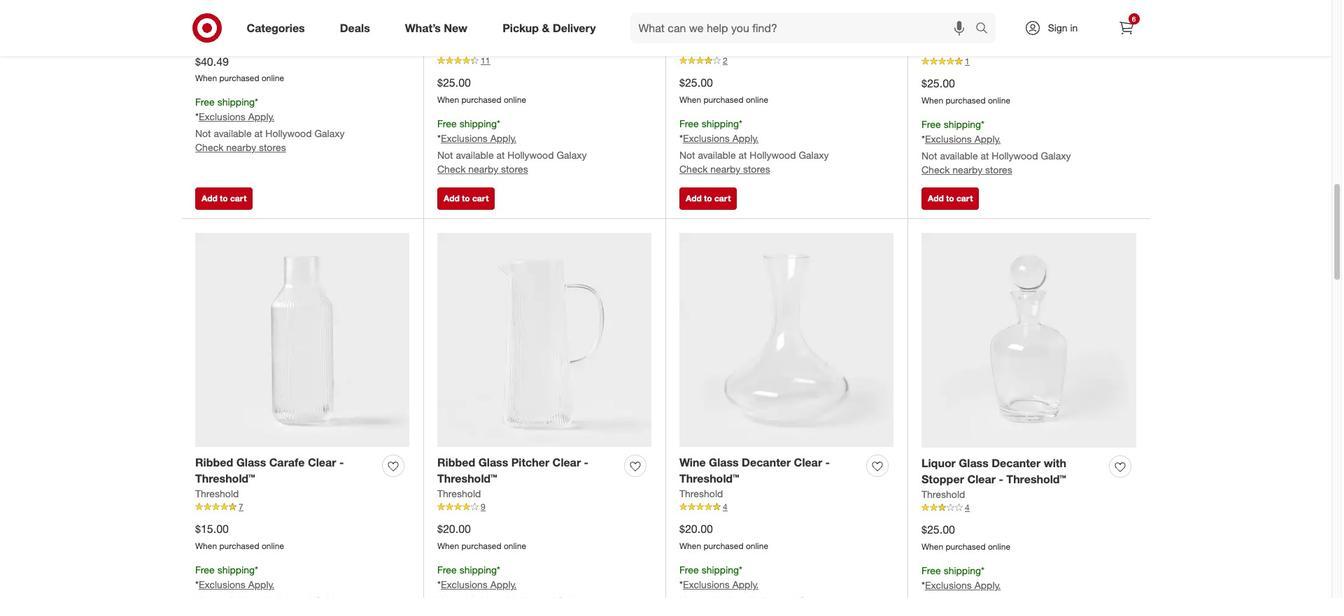 Task type: vqa. For each thing, say whether or not it's contained in the screenshot.


Task type: describe. For each thing, give the bounding box(es) containing it.
saybrook for -
[[945, 10, 995, 24]]

exclusions apply. button for libbey mixologist barware set
[[199, 110, 275, 124]]

martini
[[998, 10, 1036, 24]]

threshold™ inside ribbed glass pitcher clear - threshold™
[[438, 472, 497, 486]]

available for 4pk saybrook martini drinkware set - threshold™
[[941, 150, 979, 162]]

available for 4pk saybrook stemmed wine drinkware set - threshold™
[[456, 149, 494, 161]]

set inside libbey mixologist barware set link
[[340, 10, 358, 24]]

$25.00 for 4pk saybrook martini drinkware set - threshold™
[[922, 77, 956, 91]]

threshold™ inside liquor glass decanter with stopper clear - threshold™
[[1007, 473, 1067, 487]]

decanter for clear
[[992, 457, 1041, 471]]

mixologist
[[234, 10, 289, 24]]

drinkware inside 4pk saybrook martini drinkware set - threshold™
[[1039, 10, 1094, 24]]

9 link
[[438, 501, 652, 514]]

7 link
[[195, 501, 410, 514]]

hollywood for fashion
[[750, 149, 797, 161]]

purchased for ribbed glass carafe clear - threshold™
[[219, 541, 259, 552]]

categories link
[[235, 13, 323, 43]]

categories
[[247, 21, 305, 35]]

to for 4pk saybrook stemmed wine drinkware set - threshold™
[[462, 194, 470, 204]]

nearby for 4pk saybrook martini drinkware set - threshold™
[[953, 164, 983, 176]]

nearby for 4pk old fashion kristallino drinkware set - threshold™
[[711, 163, 741, 175]]

shipping for ribbed glass pitcher clear - threshold™ exclusions apply. "button"
[[460, 564, 497, 576]]

$25.00 when purchased online for liquor glass decanter with stopper clear - threshold™
[[922, 523, 1011, 553]]

online for 4pk old fashion kristallino drinkware set - threshold™
[[746, 95, 769, 105]]

search button
[[969, 13, 1003, 46]]

7
[[239, 502, 243, 513]]

when for ribbed glass pitcher clear - threshold™
[[438, 541, 459, 552]]

liquor glass decanter with stopper clear - threshold™ link
[[922, 456, 1104, 488]]

$40.49 when purchased online
[[195, 54, 284, 84]]

add to cart for 4pk old fashion kristallino drinkware set - threshold™
[[686, 194, 731, 204]]

at for stemmed
[[497, 149, 505, 161]]

cart for 4pk old fashion kristallino drinkware set - threshold™
[[715, 194, 731, 204]]

saybrook for set
[[460, 10, 511, 24]]

add to cart for 4pk saybrook martini drinkware set - threshold™
[[928, 194, 973, 204]]

$25.00 for 4pk saybrook stemmed wine drinkware set - threshold™
[[438, 76, 471, 90]]

available for 4pk old fashion kristallino drinkware set - threshold™
[[698, 149, 736, 161]]

ribbed glass pitcher clear - threshold™ link
[[438, 455, 619, 487]]

11 link
[[438, 55, 652, 67]]

9
[[481, 502, 486, 513]]

online for libbey mixologist barware set
[[262, 73, 284, 84]]

add to cart button for libbey mixologist barware set
[[195, 188, 253, 210]]

4pk saybrook stemmed wine drinkware set - threshold™
[[438, 10, 594, 40]]

6 link
[[1112, 13, 1142, 43]]

when for liquor glass decanter with stopper clear - threshold™
[[922, 542, 944, 553]]

free shipping * * exclusions apply. for wine glass decanter clear - threshold™
[[680, 564, 759, 591]]

2 link
[[680, 55, 894, 67]]

nearby for 4pk saybrook stemmed wine drinkware set - threshold™
[[469, 163, 499, 175]]

in
[[1071, 22, 1079, 34]]

sign in
[[1049, 22, 1079, 34]]

purchased for libbey mixologist barware set
[[219, 73, 259, 84]]

free for ribbed glass pitcher clear - threshold™ exclusions apply. "button"
[[438, 564, 457, 576]]

free for libbey mixologist barware set's check nearby stores button
[[195, 96, 215, 108]]

threshold link for ribbed glass pitcher clear - threshold™
[[438, 487, 481, 501]]

free shipping * * exclusions apply. not available at hollywood galaxy check nearby stores for stemmed
[[438, 118, 587, 175]]

4 for $25.00
[[966, 503, 970, 513]]

free shipping * * exclusions apply. for ribbed glass pitcher clear - threshold™
[[438, 564, 517, 591]]

2
[[723, 56, 728, 66]]

pitcher
[[512, 456, 550, 470]]

glass for ribbed glass pitcher clear - threshold™
[[479, 456, 509, 470]]

not for libbey mixologist barware set
[[195, 128, 211, 139]]

glass for liquor glass decanter with stopper clear - threshold™
[[959, 457, 989, 471]]

sign
[[1049, 22, 1068, 34]]

exclusions apply. button for 4pk saybrook stemmed wine drinkware set - threshold™
[[441, 132, 517, 146]]

apply. for exclusions apply. "button" corresponding to wine glass decanter clear - threshold™
[[733, 579, 759, 591]]

4 link for clear
[[680, 501, 894, 514]]

clear for decanter
[[794, 456, 823, 470]]

$15.00 when purchased online
[[195, 523, 284, 552]]

add for 4pk saybrook martini drinkware set - threshold™
[[928, 194, 944, 204]]

free for exclusions apply. "button" for ribbed glass carafe clear - threshold™
[[195, 564, 215, 576]]

cart for libbey mixologist barware set
[[230, 194, 247, 204]]

ribbed for ribbed glass carafe clear - threshold™
[[195, 456, 233, 470]]

online for ribbed glass pitcher clear - threshold™
[[504, 541, 527, 552]]

threshold™ inside the 4pk saybrook stemmed wine drinkware set - threshold™
[[524, 26, 584, 40]]

clear for carafe
[[308, 456, 336, 470]]

4 link for with
[[922, 502, 1137, 514]]

libbey link
[[195, 31, 225, 45]]

11
[[481, 56, 490, 66]]

- inside 'ribbed glass carafe clear - threshold™'
[[340, 456, 344, 470]]

What can we help you find? suggestions appear below search field
[[631, 13, 979, 43]]

galaxy for 4pk saybrook martini drinkware set - threshold™
[[1041, 150, 1072, 162]]

shipping for check nearby stores button corresponding to 4pk old fashion kristallino drinkware set - threshold™
[[702, 118, 739, 130]]

ribbed glass carafe clear - threshold™
[[195, 456, 344, 486]]

add to cart button for 4pk saybrook stemmed wine drinkware set - threshold™
[[438, 188, 495, 210]]

- inside ribbed glass pitcher clear - threshold™
[[584, 456, 589, 470]]

free shipping * * exclusions apply. not available at hollywood galaxy check nearby stores for martini
[[922, 118, 1072, 176]]

decanter for threshold™
[[742, 456, 791, 470]]

deals
[[340, 21, 370, 35]]

check for libbey mixologist barware set
[[195, 142, 224, 153]]

clear for pitcher
[[553, 456, 581, 470]]

pickup & delivery
[[503, 21, 596, 35]]

shipping for check nearby stores button related to 4pk saybrook stemmed wine drinkware set - threshold™
[[460, 118, 497, 130]]

stemmed
[[514, 10, 565, 24]]

4pk saybrook martini drinkware set - threshold™ link
[[922, 10, 1104, 42]]

wine inside the 4pk saybrook stemmed wine drinkware set - threshold™
[[568, 10, 594, 24]]

threshold link for 4pk old fashion kristallino drinkware set - threshold™
[[680, 41, 723, 55]]

&
[[542, 21, 550, 35]]

clear inside liquor glass decanter with stopper clear - threshold™
[[968, 473, 996, 487]]

- inside 4pk saybrook martini drinkware set - threshold™
[[943, 26, 947, 40]]

threshold link for 4pk saybrook martini drinkware set - threshold™
[[922, 42, 966, 56]]

libbey mixologist barware set link
[[195, 9, 358, 25]]

threshold™ inside wine glass decanter clear - threshold™
[[680, 472, 740, 486]]

not for 4pk saybrook stemmed wine drinkware set - threshold™
[[438, 149, 453, 161]]

exclusions for ribbed glass pitcher clear - threshold™ exclusions apply. "button"
[[441, 579, 488, 591]]

barware
[[292, 10, 337, 24]]

libbey for libbey
[[195, 32, 225, 44]]

apply. for ribbed glass pitcher clear - threshold™ exclusions apply. "button"
[[491, 579, 517, 591]]

$20.00 when purchased online for ribbed glass pitcher clear - threshold™
[[438, 523, 527, 552]]

threshold link for wine glass decanter clear - threshold™
[[680, 487, 723, 501]]

not for 4pk saybrook martini drinkware set - threshold™
[[922, 150, 938, 162]]

wine glass decanter clear - threshold™ link
[[680, 455, 861, 487]]

pickup
[[503, 21, 539, 35]]

free shipping * * exclusions apply. for ribbed glass carafe clear - threshold™
[[195, 564, 275, 591]]

wine glass decanter clear - threshold™
[[680, 456, 830, 486]]

search
[[969, 22, 1003, 36]]

available for libbey mixologist barware set
[[214, 128, 252, 139]]

4pk for 4pk saybrook martini drinkware set - threshold™
[[922, 10, 941, 24]]

4 for $20.00
[[723, 502, 728, 513]]

kristallino
[[768, 10, 823, 24]]

threshold™ inside 4pk saybrook martini drinkware set - threshold™
[[951, 26, 1010, 40]]

old
[[702, 10, 721, 24]]

to for 4pk saybrook martini drinkware set - threshold™
[[947, 194, 955, 204]]

deals link
[[328, 13, 388, 43]]

exclusions apply. button for 4pk saybrook martini drinkware set - threshold™
[[926, 132, 1001, 146]]

4pk for 4pk saybrook stemmed wine drinkware set - threshold™
[[438, 10, 457, 24]]

add for 4pk old fashion kristallino drinkware set - threshold™
[[686, 194, 702, 204]]

when for ribbed glass carafe clear - threshold™
[[195, 541, 217, 552]]

exclusions apply. button for 4pk old fashion kristallino drinkware set - threshold™
[[683, 132, 759, 146]]

$20.00 when purchased online for wine glass decanter clear - threshold™
[[680, 523, 769, 552]]

4pk saybrook martini drinkware set - threshold™
[[922, 10, 1094, 40]]



Task type: locate. For each thing, give the bounding box(es) containing it.
libbey inside libbey mixologist barware set link
[[195, 10, 231, 24]]

drinkware down old
[[680, 26, 735, 40]]

drinkware right martini
[[1039, 10, 1094, 24]]

4 down liquor glass decanter with stopper clear - threshold™
[[966, 503, 970, 513]]

hollywood for martini
[[992, 150, 1039, 162]]

galaxy for 4pk old fashion kristallino drinkware set - threshold™
[[799, 149, 829, 161]]

add to cart for libbey mixologist barware set
[[202, 194, 247, 204]]

exclusions apply. button for wine glass decanter clear - threshold™
[[683, 578, 759, 592]]

to for libbey mixologist barware set
[[220, 194, 228, 204]]

stores for stemmed
[[501, 163, 528, 175]]

0 horizontal spatial saybrook
[[460, 10, 511, 24]]

2 $20.00 from the left
[[680, 523, 713, 537]]

purchased for wine glass decanter clear - threshold™
[[704, 541, 744, 552]]

threshold link up "2"
[[680, 41, 723, 55]]

online
[[262, 73, 284, 84], [504, 95, 527, 105], [746, 95, 769, 105], [989, 95, 1011, 106], [262, 541, 284, 552], [504, 541, 527, 552], [746, 541, 769, 552], [989, 542, 1011, 553]]

threshold link down wine glass decanter clear - threshold™
[[680, 487, 723, 501]]

exclusions for check nearby stores button related to 4pk saybrook stemmed wine drinkware set - threshold™
[[441, 132, 488, 144]]

1 add from the left
[[202, 194, 218, 204]]

purchased
[[219, 73, 259, 84], [462, 95, 502, 105], [704, 95, 744, 105], [946, 95, 986, 106], [219, 541, 259, 552], [462, 541, 502, 552], [704, 541, 744, 552], [946, 542, 986, 553]]

nearby for libbey mixologist barware set
[[226, 142, 256, 153]]

check nearby stores button
[[195, 141, 286, 155], [438, 162, 528, 176], [680, 162, 771, 176], [922, 163, 1013, 177]]

what's new
[[405, 21, 468, 35]]

new
[[444, 21, 468, 35]]

to
[[220, 194, 228, 204], [462, 194, 470, 204], [704, 194, 713, 204], [947, 194, 955, 204]]

libbey for libbey mixologist barware set
[[195, 10, 231, 24]]

4pk old fashion kristallino drinkware set - threshold™ link
[[680, 9, 861, 41]]

stopper
[[922, 473, 965, 487]]

decanter
[[742, 456, 791, 470], [992, 457, 1041, 471]]

threshold link up the 7
[[195, 487, 239, 501]]

ribbed inside 'ribbed glass carafe clear - threshold™'
[[195, 456, 233, 470]]

clear inside wine glass decanter clear - threshold™
[[794, 456, 823, 470]]

cart
[[230, 194, 247, 204], [473, 194, 489, 204], [715, 194, 731, 204], [957, 194, 973, 204]]

-
[[516, 26, 521, 40], [759, 26, 763, 40], [943, 26, 947, 40], [340, 456, 344, 470], [584, 456, 589, 470], [826, 456, 830, 470], [999, 473, 1004, 487]]

1 horizontal spatial $20.00 when purchased online
[[680, 523, 769, 552]]

free for exclusions apply. "button" corresponding to wine glass decanter clear - threshold™
[[680, 564, 699, 576]]

4 add to cart from the left
[[928, 194, 973, 204]]

$25.00 when purchased online down 11
[[438, 76, 527, 105]]

1 libbey from the top
[[195, 10, 231, 24]]

0 horizontal spatial $20.00 when purchased online
[[438, 523, 527, 552]]

4 link down wine glass decanter clear - threshold™ link
[[680, 501, 894, 514]]

3 add from the left
[[686, 194, 702, 204]]

4pk inside 4pk saybrook martini drinkware set - threshold™
[[922, 10, 941, 24]]

saybrook inside the 4pk saybrook stemmed wine drinkware set - threshold™
[[460, 10, 511, 24]]

threshold™ inside '4pk old fashion kristallino drinkware set - threshold™'
[[766, 26, 826, 40]]

2 $20.00 when purchased online from the left
[[680, 523, 769, 552]]

*
[[255, 96, 258, 108], [195, 111, 199, 123], [497, 118, 501, 130], [739, 118, 743, 130], [982, 118, 985, 130], [438, 132, 441, 144], [680, 132, 683, 144], [922, 133, 926, 145], [255, 564, 258, 576], [497, 564, 501, 576], [739, 564, 743, 576], [982, 565, 985, 577], [195, 579, 199, 591], [438, 579, 441, 591], [680, 579, 683, 591], [922, 580, 926, 591]]

clear
[[308, 456, 336, 470], [553, 456, 581, 470], [794, 456, 823, 470], [968, 473, 996, 487]]

ribbed inside ribbed glass pitcher clear - threshold™
[[438, 456, 476, 470]]

1
[[966, 56, 970, 67]]

1 horizontal spatial decanter
[[992, 457, 1041, 471]]

2 horizontal spatial drinkware
[[1039, 10, 1094, 24]]

threshold link down "stopper"
[[922, 488, 966, 502]]

threshold
[[680, 42, 723, 53], [922, 42, 966, 54], [195, 488, 239, 500], [438, 488, 481, 500], [680, 488, 723, 500], [922, 489, 966, 501]]

galaxy for libbey mixologist barware set
[[315, 128, 345, 139]]

1 horizontal spatial $20.00
[[680, 523, 713, 537]]

4 add to cart button from the left
[[922, 188, 980, 210]]

check
[[195, 142, 224, 153], [438, 163, 466, 175], [680, 163, 708, 175], [922, 164, 950, 176]]

$25.00 when purchased online for 4pk saybrook martini drinkware set - threshold™
[[922, 77, 1011, 106]]

threshold link for liquor glass decanter with stopper clear - threshold™
[[922, 488, 966, 502]]

drinkware up 11
[[438, 26, 492, 40]]

ribbed glass carafe clear - threshold™ link
[[195, 455, 377, 487]]

libbey
[[195, 10, 231, 24], [195, 32, 225, 44]]

online inside the $15.00 when purchased online
[[262, 541, 284, 552]]

wine glass decanter clear - threshold™ image
[[680, 233, 894, 447], [680, 233, 894, 447]]

at for martini
[[981, 150, 990, 162]]

stores
[[259, 142, 286, 153], [501, 163, 528, 175], [744, 163, 771, 175], [986, 164, 1013, 176]]

when
[[195, 73, 217, 84], [438, 95, 459, 105], [680, 95, 702, 105], [922, 95, 944, 106], [195, 541, 217, 552], [438, 541, 459, 552], [680, 541, 702, 552], [922, 542, 944, 553]]

4 add from the left
[[928, 194, 944, 204]]

0 horizontal spatial 4
[[723, 502, 728, 513]]

glass for ribbed glass carafe clear - threshold™
[[236, 456, 266, 470]]

free
[[195, 96, 215, 108], [438, 118, 457, 130], [680, 118, 699, 130], [922, 118, 942, 130], [195, 564, 215, 576], [438, 564, 457, 576], [680, 564, 699, 576], [922, 565, 942, 577]]

liquor glass decanter with stopper clear - threshold™
[[922, 457, 1067, 487]]

to for 4pk old fashion kristallino drinkware set - threshold™
[[704, 194, 713, 204]]

online for 4pk saybrook martini drinkware set - threshold™
[[989, 95, 1011, 106]]

$20.00 when purchased online
[[438, 523, 527, 552], [680, 523, 769, 552]]

4 to from the left
[[947, 194, 955, 204]]

ribbed glass pitcher clear - threshold™ image
[[438, 233, 652, 447], [438, 233, 652, 447]]

online for ribbed glass carafe clear - threshold™
[[262, 541, 284, 552]]

3 cart from the left
[[715, 194, 731, 204]]

2 libbey from the top
[[195, 32, 225, 44]]

liquor glass decanter with stopper clear - threshold™ image
[[922, 233, 1137, 448], [922, 233, 1137, 448]]

drinkware
[[1039, 10, 1094, 24], [438, 26, 492, 40], [680, 26, 735, 40]]

set inside 4pk saybrook martini drinkware set - threshold™
[[922, 26, 940, 40]]

purchased inside $40.49 when purchased online
[[219, 73, 259, 84]]

- inside '4pk old fashion kristallino drinkware set - threshold™'
[[759, 26, 763, 40]]

decanter inside liquor glass decanter with stopper clear - threshold™
[[992, 457, 1041, 471]]

purchased for 4pk saybrook stemmed wine drinkware set - threshold™
[[462, 95, 502, 105]]

threshold for 4pk old fashion kristallino drinkware set - threshold™
[[680, 42, 723, 53]]

0 horizontal spatial drinkware
[[438, 26, 492, 40]]

1 vertical spatial libbey
[[195, 32, 225, 44]]

threshold for wine glass decanter clear - threshold™
[[680, 488, 723, 500]]

1 vertical spatial wine
[[680, 456, 706, 470]]

threshold up the 7
[[195, 488, 239, 500]]

check nearby stores button for libbey mixologist barware set
[[195, 141, 286, 155]]

online for liquor glass decanter with stopper clear - threshold™
[[989, 542, 1011, 553]]

fashion
[[724, 10, 765, 24]]

at
[[255, 128, 263, 139], [497, 149, 505, 161], [739, 149, 747, 161], [981, 150, 990, 162]]

add for libbey mixologist barware set
[[202, 194, 218, 204]]

online for wine glass decanter clear - threshold™
[[746, 541, 769, 552]]

$20.00
[[438, 523, 471, 537], [680, 523, 713, 537]]

drinkware inside '4pk old fashion kristallino drinkware set - threshold™'
[[680, 26, 735, 40]]

glass
[[236, 456, 266, 470], [479, 456, 509, 470], [709, 456, 739, 470], [959, 457, 989, 471]]

free shipping * * exclusions apply. not available at hollywood galaxy check nearby stores
[[195, 96, 345, 153], [438, 118, 587, 175], [680, 118, 829, 175], [922, 118, 1072, 176]]

galaxy
[[315, 128, 345, 139], [557, 149, 587, 161], [799, 149, 829, 161], [1041, 150, 1072, 162]]

glass inside ribbed glass pitcher clear - threshold™
[[479, 456, 509, 470]]

4 link
[[680, 501, 894, 514], [922, 502, 1137, 514]]

threshold for ribbed glass carafe clear - threshold™
[[195, 488, 239, 500]]

1 horizontal spatial saybrook
[[945, 10, 995, 24]]

1 horizontal spatial drinkware
[[680, 26, 735, 40]]

when for 4pk old fashion kristallino drinkware set - threshold™
[[680, 95, 702, 105]]

check nearby stores button for 4pk saybrook martini drinkware set - threshold™
[[922, 163, 1013, 177]]

online inside $40.49 when purchased online
[[262, 73, 284, 84]]

free for check nearby stores button corresponding to 4pk saybrook martini drinkware set - threshold™
[[922, 118, 942, 130]]

3 to from the left
[[704, 194, 713, 204]]

4 down wine glass decanter clear - threshold™
[[723, 502, 728, 513]]

1 ribbed from the left
[[195, 456, 233, 470]]

threshold down wine glass decanter clear - threshold™
[[680, 488, 723, 500]]

online for 4pk saybrook stemmed wine drinkware set - threshold™
[[504, 95, 527, 105]]

exclusions for exclusions apply. "button" corresponding to wine glass decanter clear - threshold™
[[683, 579, 730, 591]]

4pk saybrook stemmed wine drinkware set - threshold™ link
[[438, 9, 619, 41]]

4pk
[[438, 10, 457, 24], [680, 10, 699, 24], [922, 10, 941, 24]]

- inside liquor glass decanter with stopper clear - threshold™
[[999, 473, 1004, 487]]

- inside the 4pk saybrook stemmed wine drinkware set - threshold™
[[516, 26, 521, 40]]

clear inside ribbed glass pitcher clear - threshold™
[[553, 456, 581, 470]]

$25.00 for 4pk old fashion kristallino drinkware set - threshold™
[[680, 76, 713, 90]]

threshold up 1
[[922, 42, 966, 54]]

apply. for check nearby stores button related to 4pk saybrook stemmed wine drinkware set - threshold™
[[491, 132, 517, 144]]

1 link
[[922, 56, 1137, 68]]

free for check nearby stores button corresponding to 4pk old fashion kristallino drinkware set - threshold™
[[680, 118, 699, 130]]

purchased for 4pk saybrook martini drinkware set - threshold™
[[946, 95, 986, 106]]

2 to from the left
[[462, 194, 470, 204]]

stores for fashion
[[744, 163, 771, 175]]

carafe
[[269, 456, 305, 470]]

2 add to cart button from the left
[[438, 188, 495, 210]]

hollywood for barware
[[266, 128, 312, 139]]

free shipping * * exclusions apply. not available at hollywood galaxy check nearby stores for barware
[[195, 96, 345, 153]]

1 add to cart from the left
[[202, 194, 247, 204]]

3 add to cart button from the left
[[680, 188, 738, 210]]

wine inside wine glass decanter clear - threshold™
[[680, 456, 706, 470]]

1 horizontal spatial 4
[[966, 503, 970, 513]]

$20.00 for ribbed glass pitcher clear - threshold™
[[438, 523, 471, 537]]

4pk inside the 4pk saybrook stemmed wine drinkware set - threshold™
[[438, 10, 457, 24]]

purchased for liquor glass decanter with stopper clear - threshold™
[[946, 542, 986, 553]]

stores for barware
[[259, 142, 286, 153]]

drinkware for 4pk old fashion kristallino drinkware set - threshold™
[[680, 26, 735, 40]]

4pk old fashion kristallino drinkware set - threshold™
[[680, 10, 826, 40]]

- inside wine glass decanter clear - threshold™
[[826, 456, 830, 470]]

add to cart button for 4pk old fashion kristallino drinkware set - threshold™
[[680, 188, 738, 210]]

2 cart from the left
[[473, 194, 489, 204]]

$25.00 when purchased online down "2"
[[680, 76, 769, 105]]

saybrook up 1
[[945, 10, 995, 24]]

shipping for exclusions apply. "button" corresponding to wine glass decanter clear - threshold™
[[702, 564, 739, 576]]

2 add to cart from the left
[[444, 194, 489, 204]]

threshold™
[[524, 26, 584, 40], [766, 26, 826, 40], [951, 26, 1010, 40], [195, 472, 255, 486], [438, 472, 497, 486], [680, 472, 740, 486], [1007, 473, 1067, 487]]

delivery
[[553, 21, 596, 35]]

drinkware inside the 4pk saybrook stemmed wine drinkware set - threshold™
[[438, 26, 492, 40]]

ribbed for ribbed glass pitcher clear - threshold™
[[438, 456, 476, 470]]

1 horizontal spatial 4pk
[[680, 10, 699, 24]]

glass for wine glass decanter clear - threshold™
[[709, 456, 739, 470]]

pickup & delivery link
[[491, 13, 614, 43]]

add to cart for 4pk saybrook stemmed wine drinkware set - threshold™
[[444, 194, 489, 204]]

when for wine glass decanter clear - threshold™
[[680, 541, 702, 552]]

purchased for 4pk old fashion kristallino drinkware set - threshold™
[[704, 95, 744, 105]]

0 horizontal spatial 4pk
[[438, 10, 457, 24]]

decanter inside wine glass decanter clear - threshold™
[[742, 456, 791, 470]]

threshold link up '9'
[[438, 487, 481, 501]]

0 horizontal spatial ribbed
[[195, 456, 233, 470]]

purchased for ribbed glass pitcher clear - threshold™
[[462, 541, 502, 552]]

what's new link
[[393, 13, 485, 43]]

exclusions
[[199, 111, 246, 123], [441, 132, 488, 144], [683, 132, 730, 144], [926, 133, 972, 145], [199, 579, 246, 591], [441, 579, 488, 591], [683, 579, 730, 591], [926, 580, 972, 591]]

1 to from the left
[[220, 194, 228, 204]]

$15.00
[[195, 523, 229, 537]]

$25.00 for liquor glass decanter with stopper clear - threshold™
[[922, 523, 956, 537]]

clear inside 'ribbed glass carafe clear - threshold™'
[[308, 456, 336, 470]]

with
[[1044, 457, 1067, 471]]

not for 4pk old fashion kristallino drinkware set - threshold™
[[680, 149, 696, 161]]

drinkware for 4pk saybrook stemmed wine drinkware set - threshold™
[[438, 26, 492, 40]]

$25.00
[[438, 76, 471, 90], [680, 76, 713, 90], [922, 77, 956, 91], [922, 523, 956, 537]]

threshold up "2"
[[680, 42, 723, 53]]

when for 4pk saybrook martini drinkware set - threshold™
[[922, 95, 944, 106]]

$40.49
[[195, 54, 229, 68]]

1 cart from the left
[[230, 194, 247, 204]]

0 vertical spatial wine
[[568, 10, 594, 24]]

purchased inside the $15.00 when purchased online
[[219, 541, 259, 552]]

exclusions for exclusions apply. "button" for ribbed glass carafe clear - threshold™
[[199, 579, 246, 591]]

2 ribbed from the left
[[438, 456, 476, 470]]

add to cart
[[202, 194, 247, 204], [444, 194, 489, 204], [686, 194, 731, 204], [928, 194, 973, 204]]

wine
[[568, 10, 594, 24], [680, 456, 706, 470]]

$25.00 when purchased online down "stopper"
[[922, 523, 1011, 553]]

set
[[340, 10, 358, 24], [496, 26, 513, 40], [738, 26, 755, 40], [922, 26, 940, 40]]

exclusions for check nearby stores button corresponding to 4pk saybrook martini drinkware set - threshold™
[[926, 133, 972, 145]]

1 horizontal spatial ribbed
[[438, 456, 476, 470]]

threshold link up 1
[[922, 42, 966, 56]]

set inside the 4pk saybrook stemmed wine drinkware set - threshold™
[[496, 26, 513, 40]]

threshold link for ribbed glass carafe clear - threshold™
[[195, 487, 239, 501]]

check nearby stores button for 4pk old fashion kristallino drinkware set - threshold™
[[680, 162, 771, 176]]

check for 4pk saybrook martini drinkware set - threshold™
[[922, 164, 950, 176]]

add
[[202, 194, 218, 204], [444, 194, 460, 204], [686, 194, 702, 204], [928, 194, 944, 204]]

2 horizontal spatial 4pk
[[922, 10, 941, 24]]

when inside $40.49 when purchased online
[[195, 73, 217, 84]]

hollywood for stemmed
[[508, 149, 554, 161]]

nearby
[[226, 142, 256, 153], [469, 163, 499, 175], [711, 163, 741, 175], [953, 164, 983, 176]]

4 cart from the left
[[957, 194, 973, 204]]

0 horizontal spatial decanter
[[742, 456, 791, 470]]

exclusions apply. button
[[199, 110, 275, 124], [441, 132, 517, 146], [683, 132, 759, 146], [926, 132, 1001, 146], [199, 578, 275, 592], [441, 578, 517, 592], [683, 578, 759, 592], [926, 579, 1001, 593]]

6
[[1133, 15, 1137, 23]]

threshold down "stopper"
[[922, 489, 966, 501]]

add to cart button for 4pk saybrook martini drinkware set - threshold™
[[922, 188, 980, 210]]

saybrook up 11
[[460, 10, 511, 24]]

threshold link
[[680, 41, 723, 55], [922, 42, 966, 56], [195, 487, 239, 501], [438, 487, 481, 501], [680, 487, 723, 501], [922, 488, 966, 502]]

when inside the $15.00 when purchased online
[[195, 541, 217, 552]]

$25.00 when purchased online
[[438, 76, 527, 105], [680, 76, 769, 105], [922, 77, 1011, 106], [922, 523, 1011, 553]]

0 horizontal spatial wine
[[568, 10, 594, 24]]

1 horizontal spatial wine
[[680, 456, 706, 470]]

exclusions for libbey mixologist barware set's check nearby stores button
[[199, 111, 246, 123]]

add to cart button
[[195, 188, 253, 210], [438, 188, 495, 210], [680, 188, 738, 210], [922, 188, 980, 210]]

4 link down liquor glass decanter with stopper clear - threshold™ link
[[922, 502, 1137, 514]]

1 add to cart button from the left
[[195, 188, 253, 210]]

free for check nearby stores button related to 4pk saybrook stemmed wine drinkware set - threshold™
[[438, 118, 457, 130]]

libbey up $40.49
[[195, 32, 225, 44]]

liquor
[[922, 457, 956, 471]]

threshold up '9'
[[438, 488, 481, 500]]

galaxy for 4pk saybrook stemmed wine drinkware set - threshold™
[[557, 149, 587, 161]]

ribbed glass pitcher clear - threshold™
[[438, 456, 589, 486]]

4
[[723, 502, 728, 513], [966, 503, 970, 513]]

0 horizontal spatial 4 link
[[680, 501, 894, 514]]

apply.
[[248, 111, 275, 123], [491, 132, 517, 144], [733, 132, 759, 144], [975, 133, 1001, 145], [248, 579, 275, 591], [491, 579, 517, 591], [733, 579, 759, 591], [975, 580, 1001, 591]]

libbey up libbey link
[[195, 10, 231, 24]]

1 horizontal spatial 4 link
[[922, 502, 1137, 514]]

1 $20.00 when purchased online from the left
[[438, 523, 527, 552]]

threshold for liquor glass decanter with stopper clear - threshold™
[[922, 489, 966, 501]]

3 add to cart from the left
[[686, 194, 731, 204]]

glass inside wine glass decanter clear - threshold™
[[709, 456, 739, 470]]

glass inside 'ribbed glass carafe clear - threshold™'
[[236, 456, 266, 470]]

when for libbey mixologist barware set
[[195, 73, 217, 84]]

glass inside liquor glass decanter with stopper clear - threshold™
[[959, 457, 989, 471]]

2 add from the left
[[444, 194, 460, 204]]

libbey mixologist barware set
[[195, 10, 358, 24]]

4pk inside '4pk old fashion kristallino drinkware set - threshold™'
[[680, 10, 699, 24]]

stores for martini
[[986, 164, 1013, 176]]

saybrook inside 4pk saybrook martini drinkware set - threshold™
[[945, 10, 995, 24]]

threshold™ inside 'ribbed glass carafe clear - threshold™'
[[195, 472, 255, 486]]

check for 4pk saybrook stemmed wine drinkware set - threshold™
[[438, 163, 466, 175]]

$25.00 when purchased online for 4pk saybrook stemmed wine drinkware set - threshold™
[[438, 76, 527, 105]]

hollywood
[[266, 128, 312, 139], [508, 149, 554, 161], [750, 149, 797, 161], [992, 150, 1039, 162]]

set inside '4pk old fashion kristallino drinkware set - threshold™'
[[738, 26, 755, 40]]

$25.00 when purchased online down 1
[[922, 77, 1011, 106]]

ribbed glass carafe clear - threshold™ image
[[195, 233, 410, 447], [195, 233, 410, 447]]

sign in link
[[1013, 13, 1100, 43]]

1 $20.00 from the left
[[438, 523, 471, 537]]

saybrook
[[460, 10, 511, 24], [945, 10, 995, 24]]

0 vertical spatial libbey
[[195, 10, 231, 24]]

0 horizontal spatial $20.00
[[438, 523, 471, 537]]

what's
[[405, 21, 441, 35]]



